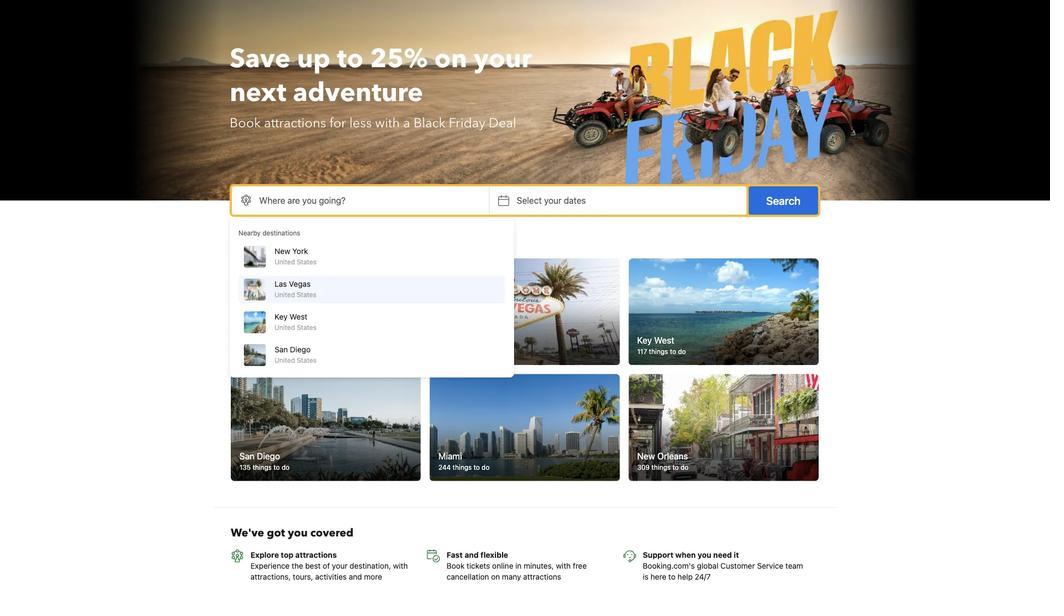 Task type: vqa. For each thing, say whether or not it's contained in the screenshot.
STATES related to San Diego
yes



Task type: describe. For each thing, give the bounding box(es) containing it.
support when you need it booking.com's global customer service team is here to help 24/7
[[643, 551, 803, 582]]

things for new york
[[257, 348, 276, 356]]

las
[[275, 280, 287, 289]]

diego for san diego united states
[[290, 345, 311, 354]]

key for key west united states
[[275, 313, 288, 322]]

save
[[230, 41, 291, 77]]

attractions inside fast and flexible book tickets online in minutes, with free cancellation on many attractions
[[523, 573, 561, 582]]

you for when
[[698, 551, 712, 560]]

west for key west 117 things to do
[[654, 335, 674, 346]]

1 vertical spatial your
[[544, 196, 562, 206]]

do for new orleans
[[681, 464, 689, 472]]

covered
[[310, 526, 353, 541]]

save up to 25% on your next adventure book attractions for less with a black friday deal
[[230, 41, 532, 132]]

1202
[[240, 348, 255, 356]]

states for las vegas
[[297, 291, 317, 299]]

vegas
[[289, 280, 311, 289]]

135
[[240, 464, 251, 472]]

support
[[643, 551, 674, 560]]

help
[[678, 573, 693, 582]]

united for new
[[275, 258, 295, 266]]

less
[[349, 114, 372, 132]]

it
[[734, 551, 739, 560]]

new for new york 1202 things to do
[[240, 335, 257, 346]]

we've got you covered
[[231, 526, 353, 541]]

states for key west
[[297, 324, 317, 332]]

new orleans 309 things to do
[[637, 451, 689, 472]]

new for new york united states
[[275, 247, 290, 256]]

do for san diego
[[282, 464, 290, 472]]

is
[[643, 573, 649, 582]]

nearby destinations up las
[[231, 235, 338, 250]]

minutes,
[[524, 562, 554, 571]]

destination,
[[350, 562, 391, 571]]

friday
[[449, 114, 485, 132]]

booking.com's
[[643, 562, 695, 571]]

many
[[502, 573, 521, 582]]

york for new york united states
[[292, 247, 308, 256]]

black
[[414, 114, 446, 132]]

destinations up 'new york united states'
[[263, 229, 300, 237]]

book inside save up to 25% on your next adventure book attractions for less with a black friday deal
[[230, 114, 261, 132]]

book inside fast and flexible book tickets online in minutes, with free cancellation on many attractions
[[447, 562, 465, 571]]

key for key west 117 things to do
[[637, 335, 652, 346]]

fast and flexible book tickets online in minutes, with free cancellation on many attractions
[[447, 551, 587, 582]]

25%
[[370, 41, 428, 77]]

new york 1202 things to do
[[240, 335, 294, 356]]

san for san diego 135 things to do
[[240, 451, 255, 462]]

with inside fast and flexible book tickets online in minutes, with free cancellation on many attractions
[[556, 562, 571, 571]]

tickets
[[467, 562, 490, 571]]

experience
[[251, 562, 290, 571]]

best
[[305, 562, 321, 571]]

117
[[637, 348, 647, 356]]

states for new york
[[297, 258, 317, 266]]

san diego image
[[231, 375, 421, 482]]

new orleans image
[[629, 375, 819, 482]]

new york image
[[231, 259, 421, 366]]

select your dates
[[517, 196, 586, 206]]

miami image
[[430, 375, 620, 482]]

miami
[[439, 451, 462, 462]]

united for key
[[275, 324, 295, 332]]

with inside explore top attractions experience the best of your destination, with attractions, tours, activities and more
[[393, 562, 408, 571]]

in
[[516, 562, 522, 571]]

explore top attractions experience the best of your destination, with attractions, tours, activities and more
[[251, 551, 408, 582]]

new york united states
[[275, 247, 317, 266]]

explore
[[251, 551, 279, 560]]

united for las
[[275, 291, 295, 299]]

tours,
[[293, 573, 313, 582]]

you for got
[[288, 526, 308, 541]]

to inside new york 1202 things to do
[[278, 348, 284, 356]]

do for new york
[[286, 348, 294, 356]]

free
[[573, 562, 587, 571]]

deal
[[489, 114, 516, 132]]

orleans
[[658, 451, 688, 462]]

things for key west
[[649, 348, 668, 356]]

for
[[330, 114, 346, 132]]

with inside save up to 25% on your next adventure book attractions for less with a black friday deal
[[375, 114, 400, 132]]

service
[[757, 562, 784, 571]]

on inside fast and flexible book tickets online in minutes, with free cancellation on many attractions
[[491, 573, 500, 582]]

united for san
[[275, 357, 295, 364]]

to inside the "miami 244 things to do"
[[474, 464, 480, 472]]



Task type: locate. For each thing, give the bounding box(es) containing it.
things inside the "miami 244 things to do"
[[453, 464, 472, 472]]

1 horizontal spatial diego
[[290, 345, 311, 354]]

york up vegas
[[292, 247, 308, 256]]

cancellation
[[447, 573, 489, 582]]

do right 135
[[282, 464, 290, 472]]

global
[[697, 562, 719, 571]]

new for new orleans 309 things to do
[[637, 451, 655, 462]]

new inside 'new york united states'
[[275, 247, 290, 256]]

destinations
[[263, 229, 300, 237], [273, 235, 338, 250]]

las vegas united states
[[275, 280, 317, 299]]

0 vertical spatial on
[[435, 41, 467, 77]]

york for new york 1202 things to do
[[260, 335, 277, 346]]

diego for san diego 135 things to do
[[257, 451, 280, 462]]

states up san diego united states
[[297, 324, 317, 332]]

new up 309
[[637, 451, 655, 462]]

things right 135
[[253, 464, 272, 472]]

2 vertical spatial new
[[637, 451, 655, 462]]

things inside san diego 135 things to do
[[253, 464, 272, 472]]

do inside san diego 135 things to do
[[282, 464, 290, 472]]

0 horizontal spatial book
[[230, 114, 261, 132]]

1 vertical spatial and
[[349, 573, 362, 582]]

you inside support when you need it booking.com's global customer service team is here to help 24/7
[[698, 551, 712, 560]]

san inside san diego united states
[[275, 345, 288, 354]]

top
[[281, 551, 293, 560]]

1 horizontal spatial your
[[474, 41, 532, 77]]

and
[[465, 551, 479, 560], [349, 573, 362, 582]]

attractions left for
[[264, 114, 326, 132]]

states down key west united states
[[297, 357, 317, 364]]

you up global
[[698, 551, 712, 560]]

2 horizontal spatial your
[[544, 196, 562, 206]]

and inside explore top attractions experience the best of your destination, with attractions, tours, activities and more
[[349, 573, 362, 582]]

3 states from the top
[[297, 324, 317, 332]]

flexible
[[481, 551, 508, 560]]

york down key west united states
[[260, 335, 277, 346]]

do down key west united states
[[286, 348, 294, 356]]

and inside fast and flexible book tickets online in minutes, with free cancellation on many attractions
[[465, 551, 479, 560]]

things right 1202
[[257, 348, 276, 356]]

things for new orleans
[[652, 464, 671, 472]]

miami 244 things to do
[[439, 451, 490, 472]]

adventure
[[293, 75, 423, 111]]

we've
[[231, 526, 264, 541]]

0 horizontal spatial and
[[349, 573, 362, 582]]

on down "online"
[[491, 573, 500, 582]]

key west united states
[[275, 313, 317, 332]]

things inside new york 1202 things to do
[[257, 348, 276, 356]]

destinations up vegas
[[273, 235, 338, 250]]

fast
[[447, 551, 463, 560]]

san inside san diego 135 things to do
[[240, 451, 255, 462]]

do
[[286, 348, 294, 356], [678, 348, 686, 356], [282, 464, 290, 472], [482, 464, 490, 472], [681, 464, 689, 472]]

1 horizontal spatial key
[[637, 335, 652, 346]]

with left the a
[[375, 114, 400, 132]]

1 horizontal spatial york
[[292, 247, 308, 256]]

got
[[267, 526, 285, 541]]

the
[[292, 562, 303, 571]]

of
[[323, 562, 330, 571]]

0 horizontal spatial key
[[275, 313, 288, 322]]

key west image
[[629, 259, 819, 366]]

1 horizontal spatial west
[[654, 335, 674, 346]]

0 vertical spatial san
[[275, 345, 288, 354]]

1 horizontal spatial book
[[447, 562, 465, 571]]

united inside the las vegas united states
[[275, 291, 295, 299]]

do down orleans
[[681, 464, 689, 472]]

to down booking.com's
[[669, 573, 676, 582]]

to right 244
[[474, 464, 480, 472]]

to right 1202
[[278, 348, 284, 356]]

Where are you going? search field
[[232, 187, 489, 215]]

united
[[275, 258, 295, 266], [275, 291, 295, 299], [275, 324, 295, 332], [275, 357, 295, 364]]

a
[[403, 114, 410, 132]]

west
[[290, 313, 307, 322], [654, 335, 674, 346]]

1 vertical spatial york
[[260, 335, 277, 346]]

search
[[766, 194, 801, 207]]

3 united from the top
[[275, 324, 295, 332]]

1 states from the top
[[297, 258, 317, 266]]

things right 117
[[649, 348, 668, 356]]

nearby destinations up 'new york united states'
[[239, 229, 300, 237]]

things down orleans
[[652, 464, 671, 472]]

united up las
[[275, 258, 295, 266]]

team
[[786, 562, 803, 571]]

attractions
[[264, 114, 326, 132], [295, 551, 337, 560], [523, 573, 561, 582]]

0 vertical spatial book
[[230, 114, 261, 132]]

up
[[297, 41, 331, 77]]

4 states from the top
[[297, 357, 317, 364]]

nearby
[[239, 229, 261, 237], [231, 235, 270, 250]]

new up 1202
[[240, 335, 257, 346]]

key inside key west united states
[[275, 313, 288, 322]]

next
[[230, 75, 286, 111]]

states inside key west united states
[[297, 324, 317, 332]]

las vegas image
[[430, 259, 620, 366]]

things inside key west 117 things to do
[[649, 348, 668, 356]]

0 horizontal spatial san
[[240, 451, 255, 462]]

select
[[517, 196, 542, 206]]

2 vertical spatial attractions
[[523, 573, 561, 582]]

1 united from the top
[[275, 258, 295, 266]]

you right got
[[288, 526, 308, 541]]

attractions up best
[[295, 551, 337, 560]]

york inside 'new york united states'
[[292, 247, 308, 256]]

1 vertical spatial west
[[654, 335, 674, 346]]

things
[[257, 348, 276, 356], [649, 348, 668, 356], [253, 464, 272, 472], [453, 464, 472, 472], [652, 464, 671, 472]]

book down the fast
[[447, 562, 465, 571]]

0 vertical spatial west
[[290, 313, 307, 322]]

1 horizontal spatial on
[[491, 573, 500, 582]]

attractions,
[[251, 573, 291, 582]]

need
[[713, 551, 732, 560]]

1 horizontal spatial and
[[465, 551, 479, 560]]

san diego 135 things to do
[[240, 451, 290, 472]]

do inside key west 117 things to do
[[678, 348, 686, 356]]

and up tickets at the bottom of page
[[465, 551, 479, 560]]

to
[[337, 41, 364, 77], [278, 348, 284, 356], [670, 348, 676, 356], [274, 464, 280, 472], [474, 464, 480, 472], [673, 464, 679, 472], [669, 573, 676, 582]]

on
[[435, 41, 467, 77], [491, 573, 500, 582]]

west inside key west united states
[[290, 313, 307, 322]]

to inside support when you need it booking.com's global customer service team is here to help 24/7
[[669, 573, 676, 582]]

attractions inside save up to 25% on your next adventure book attractions for less with a black friday deal
[[264, 114, 326, 132]]

nearby destinations
[[239, 229, 300, 237], [231, 235, 338, 250]]

4 united from the top
[[275, 357, 295, 364]]

to right 117
[[670, 348, 676, 356]]

1 vertical spatial you
[[698, 551, 712, 560]]

to inside save up to 25% on your next adventure book attractions for less with a black friday deal
[[337, 41, 364, 77]]

1 horizontal spatial san
[[275, 345, 288, 354]]

your inside explore top attractions experience the best of your destination, with attractions, tours, activities and more
[[332, 562, 348, 571]]

309
[[637, 464, 650, 472]]

states inside san diego united states
[[297, 357, 317, 364]]

do right 244
[[482, 464, 490, 472]]

here
[[651, 573, 667, 582]]

you
[[288, 526, 308, 541], [698, 551, 712, 560]]

san down key west united states
[[275, 345, 288, 354]]

san for san diego united states
[[275, 345, 288, 354]]

san up 135
[[240, 451, 255, 462]]

0 horizontal spatial york
[[260, 335, 277, 346]]

york inside new york 1202 things to do
[[260, 335, 277, 346]]

new inside new york 1202 things to do
[[240, 335, 257, 346]]

attractions inside explore top attractions experience the best of your destination, with attractions, tours, activities and more
[[295, 551, 337, 560]]

0 vertical spatial you
[[288, 526, 308, 541]]

united down las
[[275, 291, 295, 299]]

united inside 'new york united states'
[[275, 258, 295, 266]]

do inside new york 1202 things to do
[[286, 348, 294, 356]]

united inside key west united states
[[275, 324, 295, 332]]

states up vegas
[[297, 258, 317, 266]]

states down vegas
[[297, 291, 317, 299]]

to inside san diego 135 things to do
[[274, 464, 280, 472]]

key up 117
[[637, 335, 652, 346]]

customer
[[721, 562, 755, 571]]

1 vertical spatial new
[[240, 335, 257, 346]]

to inside new orleans 309 things to do
[[673, 464, 679, 472]]

on inside save up to 25% on your next adventure book attractions for less with a black friday deal
[[435, 41, 467, 77]]

diego inside san diego 135 things to do
[[257, 451, 280, 462]]

1 vertical spatial on
[[491, 573, 500, 582]]

with left free
[[556, 562, 571, 571]]

when
[[676, 551, 696, 560]]

states inside 'new york united states'
[[297, 258, 317, 266]]

to down orleans
[[673, 464, 679, 472]]

key down the las vegas united states
[[275, 313, 288, 322]]

your
[[474, 41, 532, 77], [544, 196, 562, 206], [332, 562, 348, 571]]

dates
[[564, 196, 586, 206]]

do inside new orleans 309 things to do
[[681, 464, 689, 472]]

0 vertical spatial attractions
[[264, 114, 326, 132]]

states
[[297, 258, 317, 266], [297, 291, 317, 299], [297, 324, 317, 332], [297, 357, 317, 364]]

0 vertical spatial and
[[465, 551, 479, 560]]

diego
[[290, 345, 311, 354], [257, 451, 280, 462]]

states inside the las vegas united states
[[297, 291, 317, 299]]

and left more
[[349, 573, 362, 582]]

2 horizontal spatial new
[[637, 451, 655, 462]]

search button
[[749, 187, 818, 215]]

to right 135
[[274, 464, 280, 472]]

west for key west united states
[[290, 313, 307, 322]]

24/7
[[695, 573, 711, 582]]

book
[[230, 114, 261, 132], [447, 562, 465, 571]]

things down "miami"
[[453, 464, 472, 472]]

1 horizontal spatial new
[[275, 247, 290, 256]]

0 horizontal spatial you
[[288, 526, 308, 541]]

0 horizontal spatial your
[[332, 562, 348, 571]]

do for key west
[[678, 348, 686, 356]]

1 vertical spatial san
[[240, 451, 255, 462]]

book down next
[[230, 114, 261, 132]]

2 united from the top
[[275, 291, 295, 299]]

0 vertical spatial diego
[[290, 345, 311, 354]]

0 vertical spatial new
[[275, 247, 290, 256]]

new up las
[[275, 247, 290, 256]]

states for san diego
[[297, 357, 317, 364]]

key west 117 things to do
[[637, 335, 686, 356]]

244
[[439, 464, 451, 472]]

1 horizontal spatial you
[[698, 551, 712, 560]]

diego inside san diego united states
[[290, 345, 311, 354]]

to right up
[[337, 41, 364, 77]]

0 vertical spatial your
[[474, 41, 532, 77]]

with right destination, at the bottom left
[[393, 562, 408, 571]]

new inside new orleans 309 things to do
[[637, 451, 655, 462]]

san diego united states
[[275, 345, 317, 364]]

0 horizontal spatial on
[[435, 41, 467, 77]]

0 vertical spatial key
[[275, 313, 288, 322]]

1 vertical spatial diego
[[257, 451, 280, 462]]

activities
[[315, 573, 347, 582]]

online
[[492, 562, 513, 571]]

2 vertical spatial your
[[332, 562, 348, 571]]

things for san diego
[[253, 464, 272, 472]]

do inside the "miami 244 things to do"
[[482, 464, 490, 472]]

0 horizontal spatial new
[[240, 335, 257, 346]]

0 vertical spatial york
[[292, 247, 308, 256]]

west inside key west 117 things to do
[[654, 335, 674, 346]]

0 horizontal spatial diego
[[257, 451, 280, 462]]

to inside key west 117 things to do
[[670, 348, 676, 356]]

attractions down the minutes, on the bottom of the page
[[523, 573, 561, 582]]

united inside san diego united states
[[275, 357, 295, 364]]

york
[[292, 247, 308, 256], [260, 335, 277, 346]]

your inside save up to 25% on your next adventure book attractions for less with a black friday deal
[[474, 41, 532, 77]]

1 vertical spatial book
[[447, 562, 465, 571]]

san
[[275, 345, 288, 354], [240, 451, 255, 462]]

2 states from the top
[[297, 291, 317, 299]]

more
[[364, 573, 382, 582]]

new
[[275, 247, 290, 256], [240, 335, 257, 346], [637, 451, 655, 462]]

do right 117
[[678, 348, 686, 356]]

key
[[275, 313, 288, 322], [637, 335, 652, 346]]

on right 25% at the top left of the page
[[435, 41, 467, 77]]

1 vertical spatial key
[[637, 335, 652, 346]]

0 horizontal spatial west
[[290, 313, 307, 322]]

united up new york 1202 things to do
[[275, 324, 295, 332]]

key inside key west 117 things to do
[[637, 335, 652, 346]]

1 vertical spatial attractions
[[295, 551, 337, 560]]

united down new york 1202 things to do
[[275, 357, 295, 364]]

things inside new orleans 309 things to do
[[652, 464, 671, 472]]

with
[[375, 114, 400, 132], [393, 562, 408, 571], [556, 562, 571, 571]]



